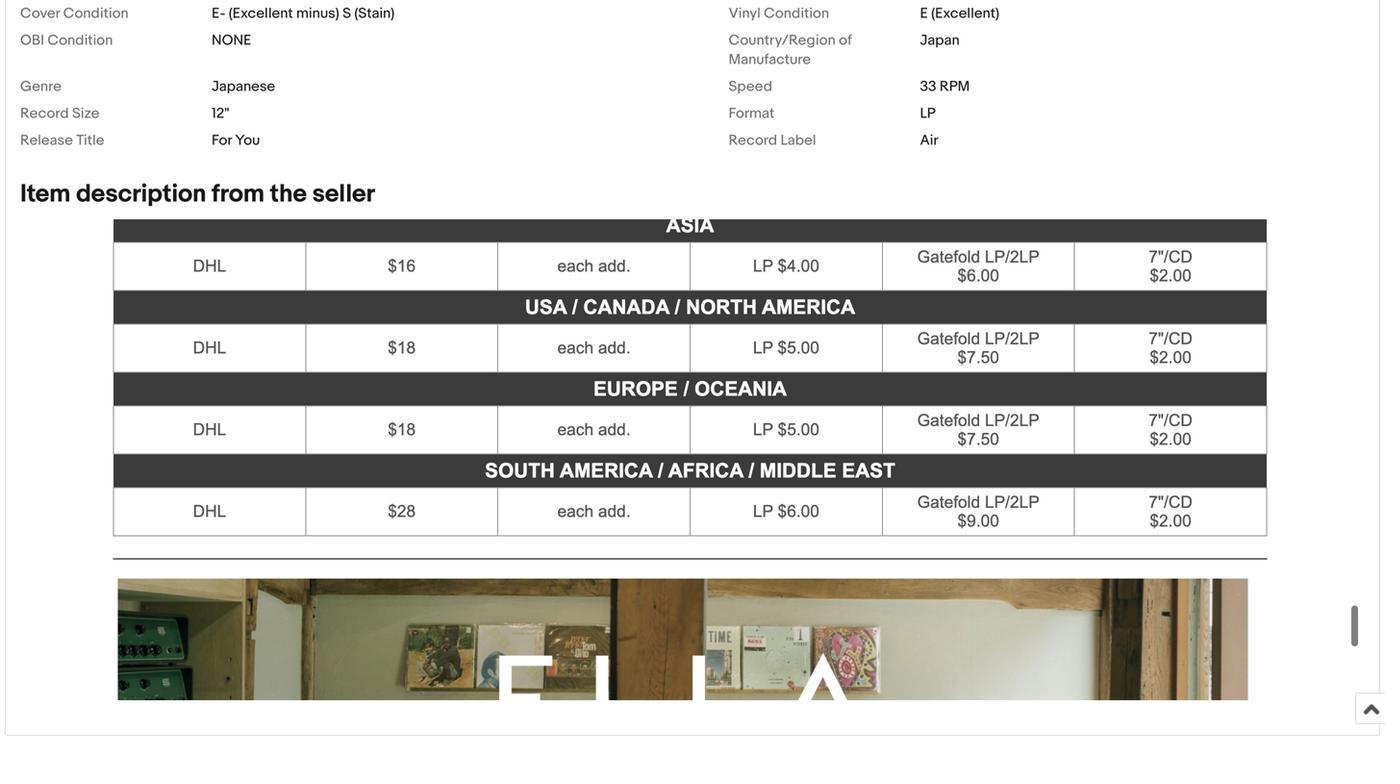 Task type: vqa. For each thing, say whether or not it's contained in the screenshot.


Task type: describe. For each thing, give the bounding box(es) containing it.
for you
[[212, 132, 260, 149]]

obi
[[20, 32, 44, 49]]

release
[[20, 132, 73, 149]]

record for record label
[[729, 132, 777, 149]]

e- (excellent minus) s (stain)
[[212, 5, 395, 22]]

cover
[[20, 5, 60, 22]]

vinyl condition
[[729, 5, 829, 22]]

(stain)
[[354, 5, 395, 22]]

e-
[[212, 5, 225, 22]]

s
[[343, 5, 351, 22]]

title
[[76, 132, 104, 149]]

item
[[20, 179, 71, 209]]

condition for vinyl condition
[[764, 5, 829, 22]]

you
[[235, 132, 260, 149]]

item description from the seller
[[20, 179, 375, 209]]

minus)
[[296, 5, 339, 22]]

japan
[[920, 32, 960, 49]]

record size
[[20, 105, 99, 122]]

record label
[[729, 132, 816, 149]]

lp
[[920, 105, 936, 122]]

size
[[72, 105, 99, 122]]



Task type: locate. For each thing, give the bounding box(es) containing it.
cover condition
[[20, 5, 129, 22]]

description
[[76, 179, 206, 209]]

condition for cover condition
[[63, 5, 129, 22]]

0 vertical spatial record
[[20, 105, 69, 122]]

release title
[[20, 132, 104, 149]]

speed
[[729, 78, 772, 95]]

the
[[270, 179, 307, 209]]

33
[[920, 78, 937, 95]]

rpm
[[940, 78, 970, 95]]

33 rpm
[[920, 78, 970, 95]]

condition up obi condition
[[63, 5, 129, 22]]

for
[[212, 132, 232, 149]]

country/region of manufacture
[[729, 32, 852, 68]]

manufacture
[[729, 51, 811, 68]]

air
[[920, 132, 939, 149]]

1 horizontal spatial record
[[729, 132, 777, 149]]

e (excellent)
[[920, 5, 1000, 22]]

japanese
[[212, 78, 275, 95]]

e
[[920, 5, 928, 22]]

(excellent
[[229, 5, 293, 22]]

record
[[20, 105, 69, 122], [729, 132, 777, 149]]

12"
[[212, 105, 229, 122]]

0 horizontal spatial record
[[20, 105, 69, 122]]

(excellent)
[[931, 5, 1000, 22]]

record down format
[[729, 132, 777, 149]]

none
[[212, 32, 251, 49]]

from
[[212, 179, 264, 209]]

record up release at the top
[[20, 105, 69, 122]]

genre
[[20, 78, 62, 95]]

seller
[[312, 179, 375, 209]]

condition for obi condition
[[47, 32, 113, 49]]

label
[[781, 132, 816, 149]]

record for record size
[[20, 105, 69, 122]]

country/region
[[729, 32, 836, 49]]

1 vertical spatial record
[[729, 132, 777, 149]]

of
[[839, 32, 852, 49]]

condition up the country/region
[[764, 5, 829, 22]]

vinyl
[[729, 5, 761, 22]]

condition
[[63, 5, 129, 22], [764, 5, 829, 22], [47, 32, 113, 49]]

obi condition
[[20, 32, 113, 49]]

condition down cover condition
[[47, 32, 113, 49]]

format
[[729, 105, 775, 122]]



